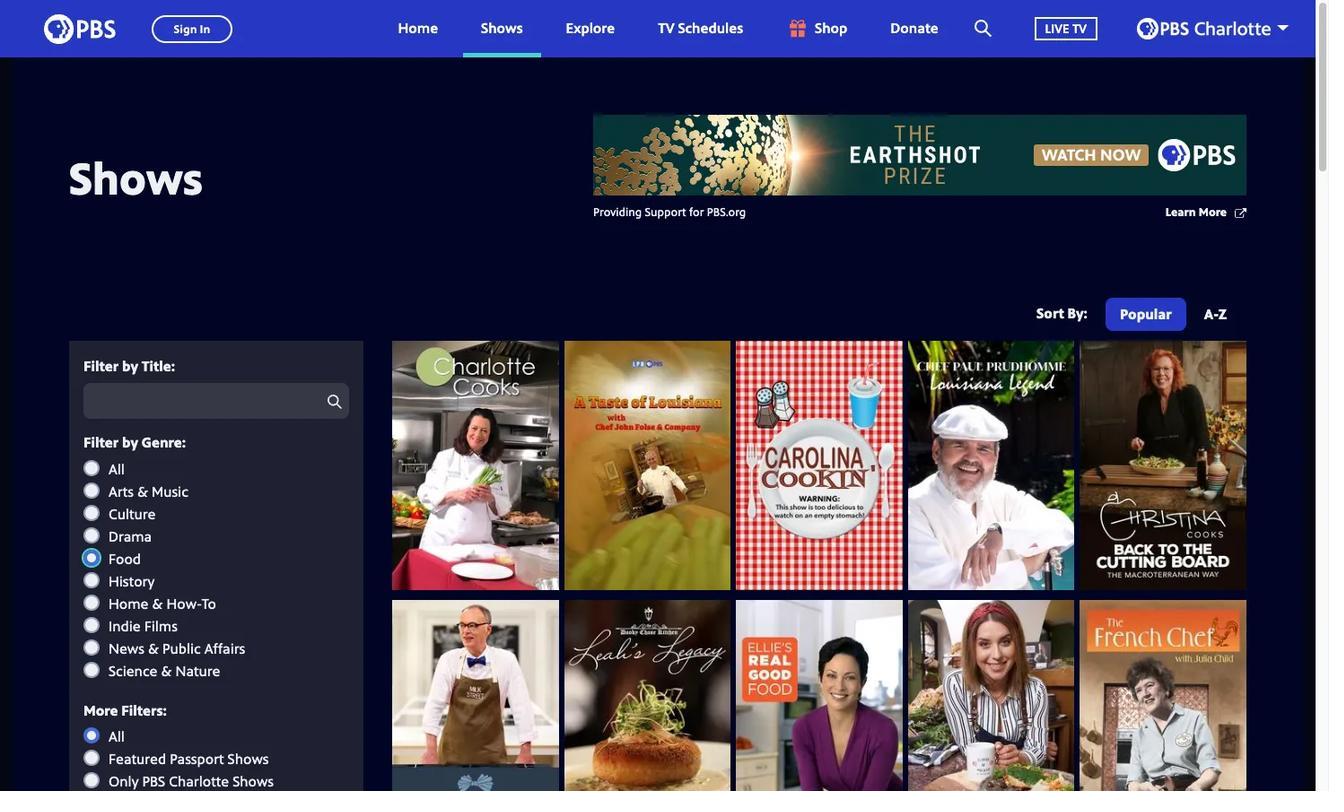 Task type: vqa. For each thing, say whether or not it's contained in the screenshot.
family
no



Task type: locate. For each thing, give the bounding box(es) containing it.
to
[[202, 594, 216, 614]]

0 horizontal spatial more
[[83, 701, 118, 720]]

1 vertical spatial by
[[122, 433, 138, 453]]

donate
[[891, 18, 938, 38]]

shows
[[481, 18, 523, 38], [69, 147, 203, 208], [228, 749, 269, 769], [233, 772, 274, 791]]

filters:
[[121, 701, 167, 720]]

a taste of louisiana with chef john folse & co. image
[[564, 341, 731, 591]]

more inside more filters: all featured passport shows only pbs charlotte shows
[[83, 701, 118, 720]]

affairs
[[204, 639, 245, 658]]

&
[[137, 482, 148, 501], [152, 594, 163, 614], [148, 639, 159, 658], [161, 661, 172, 681]]

& down "films"
[[148, 639, 159, 658]]

public
[[162, 639, 201, 658]]

0 horizontal spatial home
[[109, 594, 148, 614]]

popular
[[1120, 304, 1172, 324]]

z
[[1218, 304, 1227, 324]]

passport
[[170, 749, 224, 769]]

home
[[398, 18, 438, 38], [109, 594, 148, 614]]

home left shows link at top left
[[398, 18, 438, 38]]

0 vertical spatial filter
[[83, 356, 119, 376]]

all inside the 'filter by genre: all arts & music culture drama food history home & how-to indie films news & public affairs science & nature'
[[109, 459, 125, 479]]

filter inside the 'filter by genre: all arts & music culture drama food history home & how-to indie films news & public affairs science & nature'
[[83, 433, 119, 453]]

films
[[144, 616, 178, 636]]

0 horizontal spatial tv
[[658, 18, 674, 38]]

nature
[[175, 661, 220, 681]]

2 all from the top
[[109, 727, 125, 747]]

the french chef classics image
[[1080, 601, 1246, 792]]

by
[[122, 356, 138, 376], [122, 433, 138, 453]]

music
[[152, 482, 188, 501]]

by inside the 'filter by genre: all arts & music culture drama food history home & how-to indie films news & public affairs science & nature'
[[122, 433, 138, 453]]

sort
[[1037, 303, 1064, 323]]

1 by from the top
[[122, 356, 138, 376]]

by left genre:
[[122, 433, 138, 453]]

more filters: all featured passport shows only pbs charlotte shows
[[83, 701, 274, 791]]

live
[[1045, 19, 1069, 36]]

1 filter from the top
[[83, 356, 119, 376]]

tv schedules
[[658, 18, 743, 38]]

& down public
[[161, 661, 172, 681]]

charlotte cooks image
[[392, 341, 559, 591]]

1 horizontal spatial home
[[398, 18, 438, 38]]

tv
[[658, 18, 674, 38], [1072, 19, 1087, 36]]

shop link
[[768, 0, 865, 57]]

1 all from the top
[[109, 459, 125, 479]]

by:
[[1067, 303, 1088, 323]]

0 vertical spatial all
[[109, 459, 125, 479]]

filter left title:
[[83, 356, 119, 376]]

2 filter from the top
[[83, 433, 119, 453]]

by left title:
[[122, 356, 138, 376]]

more right learn
[[1199, 204, 1227, 220]]

1 vertical spatial home
[[109, 594, 148, 614]]

learn more
[[1165, 204, 1227, 220]]

tv left schedules
[[658, 18, 674, 38]]

1 vertical spatial all
[[109, 727, 125, 747]]

all up arts
[[109, 459, 125, 479]]

pbs
[[142, 772, 165, 791]]

more
[[1199, 204, 1227, 220], [83, 701, 118, 720]]

providing support for pbs.org
[[593, 204, 746, 220]]

2 by from the top
[[122, 433, 138, 453]]

all inside more filters: all featured passport shows only pbs charlotte shows
[[109, 727, 125, 747]]

learn more link
[[1165, 204, 1246, 222]]

filter for filter by title:
[[83, 356, 119, 376]]

home down history
[[109, 594, 148, 614]]

1 horizontal spatial more
[[1199, 204, 1227, 220]]

filter by genre: element
[[83, 459, 349, 681]]

more left filters:
[[83, 701, 118, 720]]

all up featured
[[109, 727, 125, 747]]

tv right live
[[1072, 19, 1087, 36]]

pbs image
[[44, 9, 116, 49]]

filter
[[83, 356, 119, 376], [83, 433, 119, 453]]

filter up arts
[[83, 433, 119, 453]]

science
[[109, 661, 157, 681]]

shows link
[[463, 0, 541, 57]]

& up "films"
[[152, 594, 163, 614]]

1 vertical spatial more
[[83, 701, 118, 720]]

title:
[[142, 356, 175, 376]]

home inside the 'filter by genre: all arts & music culture drama food history home & how-to indie films news & public affairs science & nature'
[[109, 594, 148, 614]]

0 vertical spatial by
[[122, 356, 138, 376]]

home link
[[380, 0, 456, 57]]

advertisement region
[[593, 115, 1246, 196]]

all
[[109, 459, 125, 479], [109, 727, 125, 747]]

1 vertical spatial filter
[[83, 433, 119, 453]]



Task type: describe. For each thing, give the bounding box(es) containing it.
drama
[[109, 526, 152, 546]]

learn
[[1165, 204, 1196, 220]]

explore
[[566, 18, 615, 38]]

& right arts
[[137, 482, 148, 501]]

0 vertical spatial home
[[398, 18, 438, 38]]

live tv link
[[1016, 0, 1115, 57]]

live tv
[[1045, 19, 1087, 36]]

charlotte
[[169, 772, 229, 791]]

genre:
[[142, 433, 186, 453]]

christina cooks: back to the cutting board image
[[1080, 341, 1246, 591]]

1 horizontal spatial tv
[[1072, 19, 1087, 36]]

schedules
[[678, 18, 743, 38]]

by for genre:
[[122, 433, 138, 453]]

sort by: element
[[1102, 298, 1241, 336]]

filter for filter by genre: all arts & music culture drama food history home & how-to indie films news & public affairs science & nature
[[83, 433, 119, 453]]

carolina cookin' image
[[736, 341, 903, 591]]

ellie's real good food image
[[736, 601, 903, 792]]

filter by title:
[[83, 356, 175, 376]]

chef paul prudhomme: louisiana legend image
[[908, 341, 1075, 591]]

history
[[109, 571, 155, 591]]

tv schedules link
[[640, 0, 761, 57]]

filter by genre: all arts & music culture drama food history home & how-to indie films news & public affairs science & nature
[[83, 433, 245, 681]]

for
[[689, 204, 704, 220]]

arts
[[109, 482, 134, 501]]

providing
[[593, 204, 642, 220]]

the dooky chase kitchen: leah's legacy image
[[564, 601, 731, 792]]

support
[[645, 204, 686, 220]]

a-z
[[1204, 304, 1227, 324]]

0 vertical spatial more
[[1199, 204, 1227, 220]]

how-
[[166, 594, 202, 614]]

donate link
[[873, 0, 956, 57]]

only
[[109, 772, 139, 791]]

more filters: element
[[83, 727, 349, 791]]

indie
[[109, 616, 141, 636]]

featured
[[109, 749, 166, 769]]

by for title:
[[122, 356, 138, 376]]

christopher kimball's milk street television image
[[392, 601, 559, 792]]

pbs charlotte image
[[1137, 18, 1271, 39]]

food
[[109, 549, 141, 569]]

sort by:
[[1037, 303, 1088, 323]]

pbs.org
[[707, 204, 746, 220]]

flavor of poland image
[[908, 601, 1075, 792]]

culture
[[109, 504, 156, 524]]

search image
[[974, 20, 991, 37]]

explore link
[[548, 0, 633, 57]]

Filter by Title: text field
[[83, 383, 349, 419]]

shop
[[815, 18, 847, 38]]

news
[[109, 639, 144, 658]]

a-
[[1204, 304, 1218, 324]]



